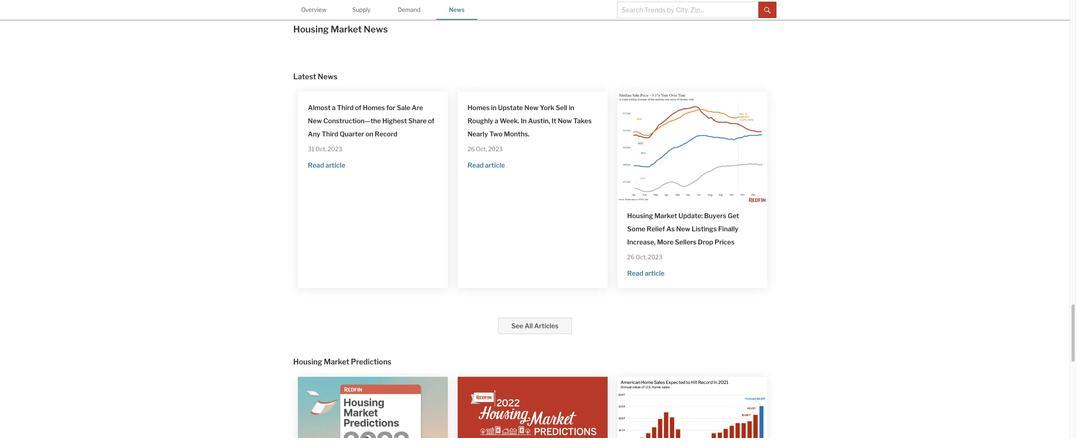 Task type: describe. For each thing, give the bounding box(es) containing it.
homes in upstate new york sell in roughly a week. in austin, it now takes nearly two months.
[[468, 104, 592, 138]]

26 oct, 2023 for homes in upstate new york sell in roughly a week. in austin, it now takes nearly two months.
[[468, 146, 503, 153]]

new for housing market update: buyers get some relief as new listings finally increase, more sellers drop prices
[[676, 225, 691, 233]]

1 horizontal spatial of
[[428, 117, 435, 125]]

update:
[[679, 212, 703, 220]]

0 vertical spatial news
[[449, 6, 465, 13]]

increase,
[[627, 238, 656, 246]]

homes in upstate new york sell in roughly a week. in austin, it now takes nearly two months. link
[[468, 102, 598, 141]]

record
[[375, 130, 398, 138]]

listings
[[692, 225, 717, 233]]

relief
[[647, 225, 665, 233]]

oct, for homes in upstate new york sell in roughly a week. in austin, it now takes nearly two months.
[[476, 146, 487, 153]]

26 for homes in upstate new york sell in roughly a week. in austin, it now takes nearly two months.
[[468, 146, 475, 153]]

construction—the
[[323, 117, 381, 125]]

article for quarter
[[326, 161, 345, 169]]

two
[[490, 130, 503, 138]]

sell
[[556, 104, 568, 112]]

housing market predictions
[[293, 357, 392, 366]]

housing market update: buyers get some relief as new listings finally increase, more sellers drop prices link
[[627, 210, 757, 249]]

26 oct, 2023 for housing market update: buyers get some relief as new listings finally increase, more sellers drop prices
[[627, 254, 663, 261]]

it
[[552, 117, 557, 125]]

sale
[[397, 104, 410, 112]]

almost a third of homes for sale are new construction—the highest share of any third quarter on record link
[[308, 102, 438, 141]]

supply link
[[341, 0, 382, 19]]

nearly
[[468, 130, 488, 138]]

finally
[[718, 225, 739, 233]]

articles
[[534, 322, 559, 330]]

demand
[[398, 6, 421, 13]]

a inside almost a third of homes for sale are new construction—the highest share of any third quarter on record
[[332, 104, 336, 112]]

oct, for almost a third of homes for sale are new construction—the highest share of any third quarter on record
[[316, 146, 327, 153]]

predictions
[[351, 357, 392, 366]]

31
[[308, 146, 314, 153]]

0 vertical spatial third
[[337, 104, 354, 112]]

are
[[412, 104, 423, 112]]

any
[[308, 130, 320, 138]]

1 in from the left
[[491, 104, 497, 112]]

overview link
[[293, 0, 334, 19]]

get
[[728, 212, 739, 220]]

0 horizontal spatial news
[[318, 72, 338, 81]]

a inside homes in upstate new york sell in roughly a week. in austin, it now takes nearly two months.
[[495, 117, 499, 125]]

for
[[386, 104, 396, 112]]

now
[[558, 117, 572, 125]]

31 oct, 2023
[[308, 146, 342, 153]]

as
[[667, 225, 675, 233]]

2 horizontal spatial 2023
[[648, 254, 663, 261]]

read article for nearly
[[468, 161, 505, 169]]

see
[[512, 322, 523, 330]]

some
[[627, 225, 646, 233]]

in
[[521, 117, 527, 125]]

upstate
[[498, 104, 523, 112]]

buyers
[[704, 212, 727, 220]]

austin,
[[528, 117, 550, 125]]

all
[[525, 322, 533, 330]]

2 horizontal spatial article
[[645, 269, 665, 277]]

read for homes in upstate new york sell in roughly a week. in austin, it now takes nearly two months.
[[468, 161, 484, 169]]

takes
[[574, 117, 592, 125]]

housing for housing market news
[[293, 24, 329, 35]]

drop
[[698, 238, 713, 246]]

overview
[[301, 6, 327, 13]]

highest
[[382, 117, 407, 125]]

2 in from the left
[[569, 104, 574, 112]]

prices
[[715, 238, 735, 246]]

new inside homes in upstate new york sell in roughly a week. in austin, it now takes nearly two months.
[[525, 104, 539, 112]]

2023 for two
[[488, 146, 503, 153]]

more
[[657, 238, 674, 246]]



Task type: locate. For each thing, give the bounding box(es) containing it.
homes left for
[[363, 104, 385, 112]]

new inside almost a third of homes for sale are new construction—the highest share of any third quarter on record
[[308, 117, 322, 125]]

2023 down the more
[[648, 254, 663, 261]]

in left upstate
[[491, 104, 497, 112]]

0 vertical spatial 26 oct, 2023
[[468, 146, 503, 153]]

read down nearly
[[468, 161, 484, 169]]

share
[[408, 117, 427, 125]]

latest news
[[293, 72, 338, 81]]

1 horizontal spatial oct,
[[476, 146, 487, 153]]

housing inside housing market update: buyers get some relief as new listings finally increase, more sellers drop prices
[[627, 212, 653, 220]]

0 horizontal spatial oct,
[[316, 146, 327, 153]]

roughly
[[468, 117, 493, 125]]

read for almost a third of homes for sale are new construction—the highest share of any third quarter on record
[[308, 161, 324, 169]]

new for almost a third of homes for sale are new construction—the highest share of any third quarter on record
[[308, 117, 322, 125]]

0 horizontal spatial in
[[491, 104, 497, 112]]

demand link
[[389, 0, 430, 19]]

quarter
[[340, 130, 364, 138]]

26 oct, 2023
[[468, 146, 503, 153], [627, 254, 663, 261]]

0 horizontal spatial new
[[308, 117, 322, 125]]

1 vertical spatial a
[[495, 117, 499, 125]]

supply
[[352, 6, 371, 13]]

week.
[[500, 117, 520, 125]]

2 horizontal spatial read article
[[627, 269, 665, 277]]

housing
[[293, 24, 329, 35], [627, 212, 653, 220], [293, 357, 322, 366]]

see all articles button
[[498, 318, 572, 334]]

read article down increase,
[[627, 269, 665, 277]]

2 horizontal spatial oct,
[[636, 254, 647, 261]]

0 horizontal spatial read
[[308, 161, 324, 169]]

26 down increase,
[[627, 254, 635, 261]]

2 horizontal spatial new
[[676, 225, 691, 233]]

2 vertical spatial new
[[676, 225, 691, 233]]

see all articles
[[512, 322, 559, 330]]

york
[[540, 104, 555, 112]]

1 horizontal spatial homes
[[468, 104, 490, 112]]

2023
[[328, 146, 342, 153], [488, 146, 503, 153], [648, 254, 663, 261]]

housing for housing market predictions
[[293, 357, 322, 366]]

0 horizontal spatial a
[[332, 104, 336, 112]]

market left predictions
[[324, 357, 349, 366]]

market up as
[[655, 212, 677, 220]]

26 oct, 2023 down increase,
[[627, 254, 663, 261]]

0 vertical spatial 26
[[468, 146, 475, 153]]

26 oct, 2023 down nearly
[[468, 146, 503, 153]]

26 down nearly
[[468, 146, 475, 153]]

news
[[449, 6, 465, 13], [364, 24, 388, 35], [318, 72, 338, 81]]

news link
[[436, 0, 477, 19]]

1 vertical spatial news
[[364, 24, 388, 35]]

new inside housing market update: buyers get some relief as new listings finally increase, more sellers drop prices
[[676, 225, 691, 233]]

read article for quarter
[[308, 161, 345, 169]]

months.
[[504, 130, 530, 138]]

0 vertical spatial new
[[525, 104, 539, 112]]

homes
[[363, 104, 385, 112], [468, 104, 490, 112]]

housing for housing market update: buyers get some relief as new listings finally increase, more sellers drop prices
[[627, 212, 653, 220]]

26 for housing market update: buyers get some relief as new listings finally increase, more sellers drop prices
[[627, 254, 635, 261]]

of up construction—the at left top
[[355, 104, 362, 112]]

new right as
[[676, 225, 691, 233]]

on
[[366, 130, 373, 138]]

market for predictions
[[324, 357, 349, 366]]

0 horizontal spatial read article
[[308, 161, 345, 169]]

1 horizontal spatial read article
[[468, 161, 505, 169]]

housing market update: buyers get some relief as new listings finally increase, more sellers drop prices
[[627, 212, 739, 246]]

market
[[331, 24, 362, 35], [655, 212, 677, 220], [324, 357, 349, 366]]

homes up roughly
[[468, 104, 490, 112]]

oct, down increase,
[[636, 254, 647, 261]]

0 horizontal spatial 26 oct, 2023
[[468, 146, 503, 153]]

1 horizontal spatial 26 oct, 2023
[[627, 254, 663, 261]]

1 homes from the left
[[363, 104, 385, 112]]

0 horizontal spatial article
[[326, 161, 345, 169]]

0 vertical spatial housing
[[293, 24, 329, 35]]

read down 31
[[308, 161, 324, 169]]

read
[[308, 161, 324, 169], [468, 161, 484, 169], [627, 269, 644, 277]]

read article
[[308, 161, 345, 169], [468, 161, 505, 169], [627, 269, 665, 277]]

26
[[468, 146, 475, 153], [627, 254, 635, 261]]

oct, right 31
[[316, 146, 327, 153]]

new
[[525, 104, 539, 112], [308, 117, 322, 125], [676, 225, 691, 233]]

new up any in the left top of the page
[[308, 117, 322, 125]]

market for update:
[[655, 212, 677, 220]]

2023 down quarter
[[328, 146, 342, 153]]

homes inside almost a third of homes for sale are new construction—the highest share of any third quarter on record
[[363, 104, 385, 112]]

Search Trends by City, Zip... search field
[[617, 2, 759, 18]]

0 horizontal spatial homes
[[363, 104, 385, 112]]

article down two in the left of the page
[[485, 161, 505, 169]]

1 vertical spatial housing
[[627, 212, 653, 220]]

1 horizontal spatial article
[[485, 161, 505, 169]]

2 horizontal spatial read
[[627, 269, 644, 277]]

2023 for on
[[328, 146, 342, 153]]

third
[[337, 104, 354, 112], [322, 130, 338, 138]]

in
[[491, 104, 497, 112], [569, 104, 574, 112]]

1 horizontal spatial 2023
[[488, 146, 503, 153]]

read article down 31 oct, 2023
[[308, 161, 345, 169]]

2 vertical spatial market
[[324, 357, 349, 366]]

1 horizontal spatial read
[[468, 161, 484, 169]]

oct,
[[316, 146, 327, 153], [476, 146, 487, 153], [636, 254, 647, 261]]

oct, for housing market update: buyers get some relief as new listings finally increase, more sellers drop prices
[[636, 254, 647, 261]]

1 vertical spatial 26
[[627, 254, 635, 261]]

1 vertical spatial market
[[655, 212, 677, 220]]

new up austin,
[[525, 104, 539, 112]]

1 vertical spatial third
[[322, 130, 338, 138]]

market for news
[[331, 24, 362, 35]]

sellers
[[675, 238, 697, 246]]

0 vertical spatial a
[[332, 104, 336, 112]]

read down increase,
[[627, 269, 644, 277]]

market down supply at the top of the page
[[331, 24, 362, 35]]

2 horizontal spatial news
[[449, 6, 465, 13]]

third up construction—the at left top
[[337, 104, 354, 112]]

a left week.
[[495, 117, 499, 125]]

1 vertical spatial of
[[428, 117, 435, 125]]

1 horizontal spatial a
[[495, 117, 499, 125]]

0 vertical spatial of
[[355, 104, 362, 112]]

1 horizontal spatial news
[[364, 24, 388, 35]]

article down the more
[[645, 269, 665, 277]]

submit search image
[[765, 7, 771, 13]]

0 horizontal spatial 2023
[[328, 146, 342, 153]]

oct, down nearly
[[476, 146, 487, 153]]

latest
[[293, 72, 316, 81]]

third up 31 oct, 2023
[[322, 130, 338, 138]]

article down 31 oct, 2023
[[326, 161, 345, 169]]

a right the "almost"
[[332, 104, 336, 112]]

of right share
[[428, 117, 435, 125]]

2 homes from the left
[[468, 104, 490, 112]]

almost a third of homes for sale are new construction—the highest share of any third quarter on record
[[308, 104, 435, 138]]

of
[[355, 104, 362, 112], [428, 117, 435, 125]]

in right sell
[[569, 104, 574, 112]]

article
[[326, 161, 345, 169], [485, 161, 505, 169], [645, 269, 665, 277]]

1 vertical spatial 26 oct, 2023
[[627, 254, 663, 261]]

market inside housing market update: buyers get some relief as new listings finally increase, more sellers drop prices
[[655, 212, 677, 220]]

1 horizontal spatial new
[[525, 104, 539, 112]]

2 vertical spatial news
[[318, 72, 338, 81]]

2023 down two in the left of the page
[[488, 146, 503, 153]]

0 horizontal spatial 26
[[468, 146, 475, 153]]

homes inside homes in upstate new york sell in roughly a week. in austin, it now takes nearly two months.
[[468, 104, 490, 112]]

article for nearly
[[485, 161, 505, 169]]

housing market news
[[293, 24, 388, 35]]

1 horizontal spatial in
[[569, 104, 574, 112]]

2 vertical spatial housing
[[293, 357, 322, 366]]

a
[[332, 104, 336, 112], [495, 117, 499, 125]]

almost
[[308, 104, 331, 112]]

1 horizontal spatial 26
[[627, 254, 635, 261]]

0 vertical spatial market
[[331, 24, 362, 35]]

1 vertical spatial new
[[308, 117, 322, 125]]

0 horizontal spatial of
[[355, 104, 362, 112]]

read article down nearly
[[468, 161, 505, 169]]



Task type: vqa. For each thing, say whether or not it's contained in the screenshot.
the bottom 'Market'
yes



